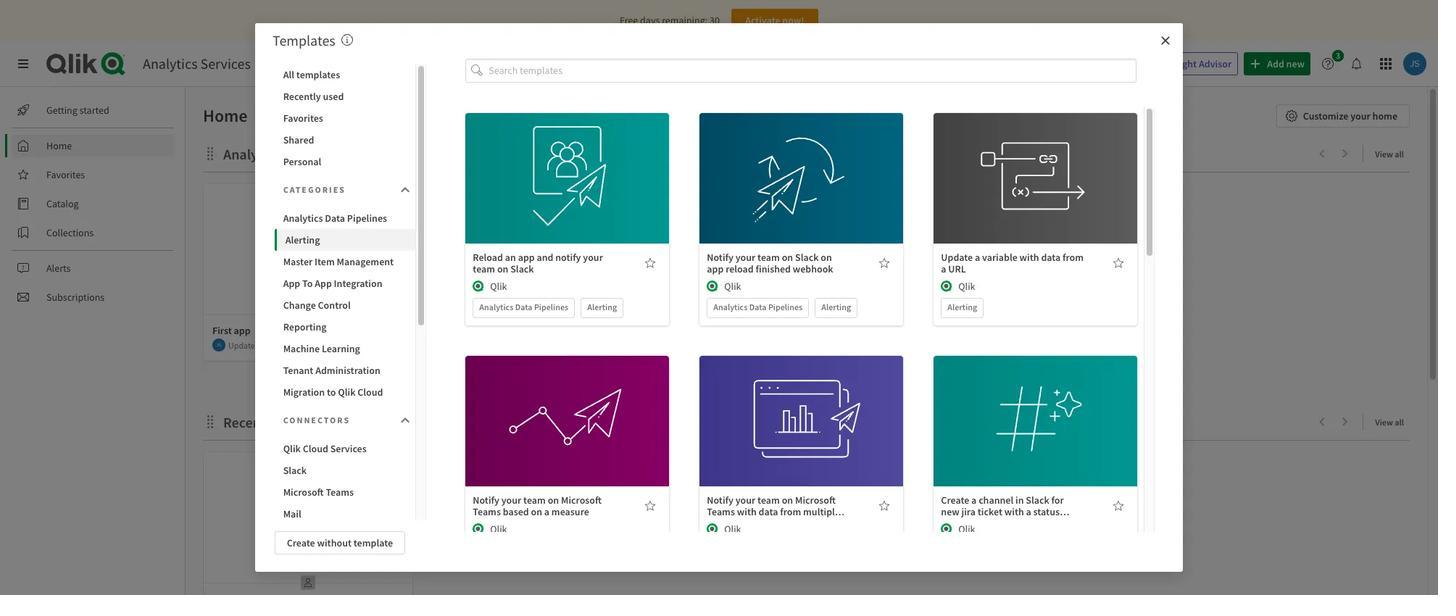 Task type: vqa. For each thing, say whether or not it's contained in the screenshot.
Teams in the Notify your team on Microsoft Teams with data from multiple apps
yes



Task type: describe. For each thing, give the bounding box(es) containing it.
qlik image
[[941, 523, 953, 535]]

master
[[283, 255, 313, 268]]

navigation pane element
[[0, 93, 185, 315]]

insight
[[1167, 57, 1197, 70]]

collections
[[46, 226, 94, 239]]

status
[[1034, 505, 1060, 518]]

first app
[[212, 324, 251, 337]]

mail
[[283, 508, 301, 521]]

integration
[[334, 277, 382, 290]]

administration
[[315, 364, 380, 377]]

tenant administration
[[283, 364, 380, 377]]

add to favorites image for reload an app and notify your team on slack
[[645, 257, 656, 269]]

team for notify your team on slack on app reload finished webhook
[[758, 251, 780, 264]]

migration to qlik cloud button
[[275, 381, 415, 403]]

new
[[941, 505, 960, 518]]

teams for notify your team on microsoft teams with data from multiple apps
[[707, 505, 735, 518]]

details button for update a variable with data from a url
[[991, 182, 1081, 206]]

templates are pre-built automations that help you automate common business workflows. get started by selecting one of the pre-built templates or choose the blank canvas to build an automation from scratch. image
[[341, 34, 353, 46]]

cloud inside the migration to qlik cloud button
[[358, 386, 383, 399]]

free days remaining: 30
[[620, 14, 720, 27]]

data for notify your team on slack on app reload finished webhook
[[749, 301, 767, 312]]

started
[[79, 104, 109, 117]]

microsoft for notify your team on microsoft teams with data from multiple apps
[[795, 493, 836, 507]]

use template for notify your team on slack on app reload finished webhook
[[773, 156, 831, 169]]

recently inside home main content
[[223, 413, 277, 431]]

jacob simon element
[[212, 339, 225, 352]]

shared
[[283, 133, 314, 146]]

explore
[[299, 145, 346, 163]]

details for notify your team on microsoft teams based on a measure
[[553, 430, 582, 443]]

analytics data pipelines for reload an app and notify your team on slack
[[479, 301, 569, 312]]

services inside button
[[330, 442, 367, 455]]

ago
[[303, 340, 317, 351]]

and
[[537, 251, 554, 264]]

qlik image for notify your team on slack on app reload finished webhook
[[707, 280, 719, 292]]

now!
[[783, 14, 805, 27]]

reporting
[[283, 320, 327, 334]]

use for create a channel in slack for new jira ticket with a status change
[[1007, 398, 1023, 412]]

use template button for notify your team on microsoft teams based on a measure
[[522, 393, 613, 417]]

move collection image
[[203, 414, 217, 429]]

use template button for update a variable with data from a url
[[991, 151, 1081, 174]]

Search text field
[[886, 52, 1117, 76]]

analytics to explore link
[[223, 145, 351, 163]]

qlik for notify your team on microsoft teams with data from multiple apps
[[725, 522, 741, 536]]

30
[[710, 14, 720, 27]]

notify your team on microsoft teams with data from multiple apps
[[707, 493, 840, 530]]

connectors button
[[275, 406, 415, 435]]

searchbar element
[[863, 52, 1117, 76]]

slack inside notify your team on slack on app reload finished webhook
[[795, 251, 819, 264]]

url
[[949, 262, 966, 275]]

recently inside button
[[283, 90, 321, 103]]

on inside reload an app and notify your team on slack
[[497, 262, 509, 275]]

from inside the notify your team on microsoft teams with data from multiple apps
[[780, 505, 801, 518]]

analytics inside home main content
[[223, 145, 280, 163]]

reload
[[473, 251, 503, 264]]

recently used inside button
[[283, 90, 344, 103]]

close image
[[1160, 35, 1172, 46]]

for
[[1052, 493, 1064, 507]]

microsoft inside microsoft teams 'button'
[[283, 486, 324, 499]]

teams inside 'button'
[[326, 486, 354, 499]]

connectors
[[283, 415, 350, 426]]

details for update a variable with data from a url
[[1021, 188, 1051, 201]]

teams for notify your team on microsoft teams based on a measure
[[473, 505, 501, 518]]

jacob simon image
[[212, 339, 225, 352]]

create without template
[[287, 537, 393, 550]]

measure
[[552, 505, 589, 518]]

create a channel in slack for new jira ticket with a status change
[[941, 493, 1064, 530]]

notify your team on slack on app reload finished webhook
[[707, 251, 834, 275]]

pipelines for notify your team on slack on app reload finished webhook
[[768, 301, 803, 312]]

qlik for notify your team on microsoft teams based on a measure
[[490, 522, 507, 536]]

all for analytics to explore
[[1395, 149, 1404, 160]]

days
[[640, 14, 660, 27]]

template for reload an app and notify your team on slack
[[557, 156, 596, 169]]

activate
[[745, 14, 781, 27]]

used inside home main content
[[280, 413, 310, 431]]

view all link for recently used
[[1376, 413, 1410, 431]]

migration
[[283, 386, 325, 399]]

template for update a variable with data from a url
[[1025, 156, 1065, 169]]

slack inside reload an app and notify your team on slack
[[511, 262, 534, 275]]

qlik inside the migration to qlik cloud button
[[338, 386, 356, 399]]

details button for notify your team on microsoft teams based on a measure
[[522, 425, 613, 449]]

getting started
[[46, 104, 109, 117]]

categories button
[[275, 175, 415, 204]]

qlik inside qlik cloud services button
[[283, 442, 301, 455]]

update a variable with data from a url
[[941, 251, 1084, 275]]

microsoft teams button
[[275, 481, 415, 503]]

data inside the update a variable with data from a url
[[1041, 251, 1061, 264]]

details for notify your team on slack on app reload finished webhook
[[787, 188, 817, 201]]

to for qlik
[[327, 386, 336, 399]]

with inside the update a variable with data from a url
[[1020, 251, 1039, 264]]

channel
[[979, 493, 1014, 507]]

a right in
[[1026, 505, 1032, 518]]

ask insight advisor button
[[1125, 52, 1238, 75]]

home inside main content
[[203, 104, 248, 127]]

in
[[1016, 493, 1024, 507]]

activate now! link
[[731, 9, 818, 32]]

qlik for create a channel in slack for new jira ticket with a status change
[[959, 522, 976, 536]]

app inside notify your team on slack on app reload finished webhook
[[707, 262, 724, 275]]

use template for notify your team on microsoft teams based on a measure
[[539, 398, 596, 412]]

reload an app and notify your team on slack
[[473, 251, 603, 275]]

reporting button
[[275, 316, 415, 338]]

use template for update a variable with data from a url
[[1007, 156, 1065, 169]]

with inside the notify your team on microsoft teams with data from multiple apps
[[737, 505, 757, 518]]

all templates
[[283, 68, 340, 81]]

remaining:
[[662, 14, 708, 27]]

app inside reload an app and notify your team on slack
[[518, 251, 535, 264]]

management
[[337, 255, 394, 268]]

create without template button
[[275, 531, 405, 555]]

qlik for reload an app and notify your team on slack
[[490, 280, 507, 293]]

ticket
[[978, 505, 1003, 518]]

customize
[[1303, 109, 1349, 123]]

apps
[[707, 517, 728, 530]]

an
[[505, 251, 516, 264]]

use template button for create a channel in slack for new jira ticket with a status change
[[991, 393, 1081, 417]]

analytics services element
[[143, 54, 251, 73]]

change control
[[283, 299, 351, 312]]

control
[[318, 299, 351, 312]]

variable
[[982, 251, 1018, 264]]

view for analytics to explore
[[1376, 149, 1393, 160]]

home link
[[12, 134, 174, 157]]

qlik image for notify your team on microsoft teams with data from multiple apps
[[707, 523, 719, 535]]

add to favorites image for notify your team on slack on app reload finished webhook
[[879, 257, 891, 269]]

finished
[[756, 262, 791, 275]]

multiple
[[803, 505, 840, 518]]

templates
[[296, 68, 340, 81]]

app to app integration
[[283, 277, 382, 290]]

all templates button
[[275, 64, 415, 86]]

slack inside button
[[283, 464, 307, 477]]

getting
[[46, 104, 77, 117]]

app to app integration button
[[275, 273, 415, 294]]

team for notify your team on microsoft teams with data from multiple apps
[[758, 493, 780, 507]]

use for notify your team on microsoft teams based on a measure
[[539, 398, 555, 412]]

details button for reload an app and notify your team on slack
[[522, 182, 613, 206]]

your for notify your team on slack on app reload finished webhook
[[736, 251, 756, 264]]

tenant administration button
[[275, 360, 415, 381]]

catalog
[[46, 197, 79, 210]]

use for notify your team on slack on app reload finished webhook
[[773, 156, 789, 169]]

change
[[941, 517, 973, 530]]

analytics inside analytics data pipelines button
[[283, 212, 323, 225]]

customize your home button
[[1277, 104, 1410, 128]]

analytics data pipelines for notify your team on slack on app reload finished webhook
[[714, 301, 803, 312]]

use for reload an app and notify your team on slack
[[539, 156, 555, 169]]

favorites button
[[275, 107, 415, 129]]

updated
[[228, 340, 260, 351]]

your for customize your home
[[1351, 109, 1371, 123]]

template for create a channel in slack for new jira ticket with a status change
[[1025, 398, 1065, 412]]

recently used inside home main content
[[223, 413, 310, 431]]



Task type: locate. For each thing, give the bounding box(es) containing it.
home up move collection image
[[203, 104, 248, 127]]

0 vertical spatial favorites
[[283, 112, 323, 125]]

updated 10 minutes ago
[[228, 340, 317, 351]]

qlik image
[[473, 280, 485, 292], [707, 280, 719, 292], [941, 280, 953, 292], [473, 523, 485, 535], [707, 523, 719, 535]]

slack up microsoft teams
[[283, 464, 307, 477]]

1 horizontal spatial data
[[1041, 251, 1061, 264]]

1 vertical spatial recently used
[[223, 413, 310, 431]]

used inside button
[[323, 90, 344, 103]]

2 horizontal spatial app
[[707, 262, 724, 275]]

data
[[325, 212, 345, 225], [515, 301, 533, 312], [749, 301, 767, 312]]

notify inside notify your team on microsoft teams based on a measure
[[473, 493, 500, 507]]

template for notify your team on microsoft teams based on a measure
[[557, 398, 596, 412]]

1 horizontal spatial analytics data pipelines
[[479, 301, 569, 312]]

data right apps on the bottom
[[759, 505, 778, 518]]

0 vertical spatial data
[[1041, 251, 1061, 264]]

1 vertical spatial recently
[[223, 413, 277, 431]]

teams
[[326, 486, 354, 499], [473, 505, 501, 518], [707, 505, 735, 518]]

pipelines inside button
[[347, 212, 387, 225]]

without
[[317, 537, 352, 550]]

1 vertical spatial used
[[280, 413, 310, 431]]

1 horizontal spatial from
[[1063, 251, 1084, 264]]

2 all from the top
[[1395, 417, 1404, 428]]

0 horizontal spatial favorites
[[46, 168, 85, 181]]

analytics data pipelines button
[[275, 207, 415, 229]]

a left ticket
[[972, 493, 977, 507]]

getting started link
[[12, 99, 174, 122]]

app right to
[[315, 277, 332, 290]]

based
[[503, 505, 529, 518]]

0 vertical spatial from
[[1063, 251, 1084, 264]]

data up alerting button
[[325, 212, 345, 225]]

home
[[203, 104, 248, 127], [46, 139, 72, 152]]

0 vertical spatial view
[[1376, 149, 1393, 160]]

analytics to explore
[[223, 145, 346, 163]]

0 vertical spatial personal element
[[297, 303, 320, 326]]

favorites
[[283, 112, 323, 125], [46, 168, 85, 181]]

2 view from the top
[[1376, 417, 1393, 428]]

2 horizontal spatial analytics data pipelines
[[714, 301, 803, 312]]

0 horizontal spatial data
[[325, 212, 345, 225]]

team inside notify your team on slack on app reload finished webhook
[[758, 251, 780, 264]]

a
[[975, 251, 980, 264], [941, 262, 947, 275], [972, 493, 977, 507], [544, 505, 550, 518], [1026, 505, 1032, 518]]

collections link
[[12, 221, 174, 244]]

0 vertical spatial recently used
[[283, 90, 344, 103]]

recently used
[[283, 90, 344, 103], [223, 413, 310, 431]]

view all for analytics to explore
[[1376, 149, 1404, 160]]

services
[[200, 54, 251, 73], [330, 442, 367, 455]]

a right the "update"
[[975, 251, 980, 264]]

qlik cloud services button
[[275, 438, 415, 460]]

1 horizontal spatial teams
[[473, 505, 501, 518]]

create inside create a channel in slack for new jira ticket with a status change
[[941, 493, 970, 507]]

team left an
[[473, 262, 495, 275]]

with inside create a channel in slack for new jira ticket with a status change
[[1005, 505, 1024, 518]]

1 vertical spatial cloud
[[303, 442, 328, 455]]

from inside the update a variable with data from a url
[[1063, 251, 1084, 264]]

personal button
[[275, 151, 415, 173]]

1 horizontal spatial data
[[515, 301, 533, 312]]

1 horizontal spatial used
[[323, 90, 344, 103]]

microsoft for notify your team on microsoft teams based on a measure
[[561, 493, 602, 507]]

0 horizontal spatial to
[[283, 145, 296, 163]]

your inside the notify your team on microsoft teams with data from multiple apps
[[736, 493, 756, 507]]

to
[[302, 277, 313, 290]]

0 horizontal spatial used
[[280, 413, 310, 431]]

1 vertical spatial all
[[1395, 417, 1404, 428]]

template for notify your team on microsoft teams with data from multiple apps
[[791, 398, 831, 412]]

analytics data pipelines down finished
[[714, 301, 803, 312]]

1 vertical spatial view all link
[[1376, 413, 1410, 431]]

0 horizontal spatial pipelines
[[347, 212, 387, 225]]

microsoft
[[283, 486, 324, 499], [561, 493, 602, 507], [795, 493, 836, 507]]

personal element down the without
[[297, 571, 320, 595]]

use template button for notify your team on slack on app reload finished webhook
[[756, 151, 847, 174]]

2 horizontal spatial microsoft
[[795, 493, 836, 507]]

all
[[283, 68, 294, 81]]

analytics data pipelines inside button
[[283, 212, 387, 225]]

notify inside the notify your team on microsoft teams with data from multiple apps
[[707, 493, 734, 507]]

pipelines down finished
[[768, 301, 803, 312]]

activate now!
[[745, 14, 805, 27]]

machine learning
[[283, 342, 360, 355]]

pipelines for reload an app and notify your team on slack
[[534, 301, 569, 312]]

your inside customize your home button
[[1351, 109, 1371, 123]]

your inside reload an app and notify your team on slack
[[583, 251, 603, 264]]

favorites link
[[12, 163, 174, 186]]

data inside button
[[325, 212, 345, 225]]

templates
[[273, 31, 335, 49]]

1 horizontal spatial microsoft
[[561, 493, 602, 507]]

customize your home
[[1303, 109, 1398, 123]]

0 horizontal spatial cloud
[[303, 442, 328, 455]]

1 vertical spatial create
[[287, 537, 315, 550]]

Search templates text field
[[489, 59, 1137, 82]]

microsoft inside notify your team on microsoft teams based on a measure
[[561, 493, 602, 507]]

categories
[[283, 184, 346, 195]]

1 horizontal spatial recently
[[283, 90, 321, 103]]

app left reload
[[707, 262, 724, 275]]

home down getting
[[46, 139, 72, 152]]

team inside notify your team on microsoft teams based on a measure
[[524, 493, 546, 507]]

teams left based
[[473, 505, 501, 518]]

favorites up catalog
[[46, 168, 85, 181]]

app right an
[[518, 251, 535, 264]]

pipelines up alerting button
[[347, 212, 387, 225]]

subscriptions
[[46, 291, 105, 304]]

0 vertical spatial view all link
[[1376, 144, 1410, 162]]

analytics data pipelines down reload an app and notify your team on slack
[[479, 301, 569, 312]]

change
[[283, 299, 316, 312]]

0 horizontal spatial home
[[46, 139, 72, 152]]

used down migration
[[280, 413, 310, 431]]

with
[[1020, 251, 1039, 264], [737, 505, 757, 518], [1005, 505, 1024, 518]]

1 app from the left
[[283, 277, 300, 290]]

subscriptions link
[[12, 286, 174, 309]]

1 horizontal spatial cloud
[[358, 386, 383, 399]]

data inside the notify your team on microsoft teams with data from multiple apps
[[759, 505, 778, 518]]

to inside button
[[327, 386, 336, 399]]

favorites inside navigation pane element
[[46, 168, 85, 181]]

catalog link
[[12, 192, 174, 215]]

add to favorites image
[[645, 257, 656, 269], [879, 257, 891, 269], [1113, 257, 1125, 269], [879, 500, 891, 512], [1113, 500, 1125, 512]]

0 horizontal spatial create
[[287, 537, 315, 550]]

a inside notify your team on microsoft teams based on a measure
[[544, 505, 550, 518]]

1 vertical spatial data
[[759, 505, 778, 518]]

0 vertical spatial all
[[1395, 149, 1404, 160]]

app inside home main content
[[234, 324, 251, 337]]

0 vertical spatial home
[[203, 104, 248, 127]]

view all link
[[1376, 144, 1410, 162], [1376, 413, 1410, 431]]

qlik image for update a variable with data from a url
[[941, 280, 953, 292]]

cloud
[[358, 386, 383, 399], [303, 442, 328, 455]]

1 view all link from the top
[[1376, 144, 1410, 162]]

view for recently used
[[1376, 417, 1393, 428]]

qlik for update a variable with data from a url
[[959, 280, 976, 293]]

alerts link
[[12, 257, 174, 280]]

2 view all link from the top
[[1376, 413, 1410, 431]]

qlik image for reload an app and notify your team on slack
[[473, 280, 485, 292]]

your inside notify your team on microsoft teams based on a measure
[[502, 493, 522, 507]]

app
[[518, 251, 535, 264], [707, 262, 724, 275], [234, 324, 251, 337]]

analytics data pipelines up alerting button
[[283, 212, 387, 225]]

add to favorites image
[[645, 500, 656, 512]]

1 vertical spatial services
[[330, 442, 367, 455]]

teams up mail button
[[326, 486, 354, 499]]

2 horizontal spatial data
[[749, 301, 767, 312]]

on inside the notify your team on microsoft teams with data from multiple apps
[[782, 493, 793, 507]]

qlik image for notify your team on microsoft teams based on a measure
[[473, 523, 485, 535]]

teams inside the notify your team on microsoft teams with data from multiple apps
[[707, 505, 735, 518]]

with right ticket
[[1005, 505, 1024, 518]]

template for notify your team on slack on app reload finished webhook
[[791, 156, 831, 169]]

view all for recently used
[[1376, 417, 1404, 428]]

app up the updated
[[234, 324, 251, 337]]

1 horizontal spatial create
[[941, 493, 970, 507]]

slack inside create a channel in slack for new jira ticket with a status change
[[1026, 493, 1050, 507]]

pipelines down reload an app and notify your team on slack
[[534, 301, 569, 312]]

0 horizontal spatial services
[[200, 54, 251, 73]]

details button for notify your team on microsoft teams with data from multiple apps
[[756, 425, 847, 449]]

0 horizontal spatial app
[[283, 277, 300, 290]]

0 vertical spatial recently
[[283, 90, 321, 103]]

favorites up shared
[[283, 112, 323, 125]]

cloud down administration
[[358, 386, 383, 399]]

team for notify your team on microsoft teams based on a measure
[[524, 493, 546, 507]]

team left multiple
[[758, 493, 780, 507]]

use template for reload an app and notify your team on slack
[[539, 156, 596, 169]]

use template button for reload an app and notify your team on slack
[[522, 151, 613, 174]]

services up slack button
[[330, 442, 367, 455]]

recently
[[283, 90, 321, 103], [223, 413, 277, 431]]

personal element up ago
[[297, 303, 320, 326]]

0 horizontal spatial data
[[759, 505, 778, 518]]

2 personal element from the top
[[297, 571, 320, 595]]

use template for create a channel in slack for new jira ticket with a status change
[[1007, 398, 1065, 412]]

0 horizontal spatial teams
[[326, 486, 354, 499]]

to for explore
[[283, 145, 296, 163]]

to down tenant administration
[[327, 386, 336, 399]]

1 vertical spatial home
[[46, 139, 72, 152]]

recently right move collection icon
[[223, 413, 277, 431]]

teams inside notify your team on microsoft teams based on a measure
[[473, 505, 501, 518]]

templates are pre-built automations that help you automate common business workflows. get started by selecting one of the pre-built templates or choose the blank canvas to build an automation from scratch. tooltip
[[341, 31, 353, 49]]

team left measure
[[524, 493, 546, 507]]

1 horizontal spatial to
[[327, 386, 336, 399]]

slack
[[795, 251, 819, 264], [511, 262, 534, 275], [283, 464, 307, 477], [1026, 493, 1050, 507]]

to inside home main content
[[283, 145, 296, 163]]

notify for app
[[707, 251, 734, 264]]

template inside button
[[354, 537, 393, 550]]

team right reload
[[758, 251, 780, 264]]

details button for notify your team on slack on app reload finished webhook
[[756, 182, 847, 206]]

qlik cloud services
[[283, 442, 367, 455]]

1 vertical spatial personal element
[[297, 571, 320, 595]]

1 all from the top
[[1395, 149, 1404, 160]]

notify
[[707, 251, 734, 264], [473, 493, 500, 507], [707, 493, 734, 507]]

data down finished
[[749, 301, 767, 312]]

tenant
[[283, 364, 313, 377]]

machine
[[283, 342, 320, 355]]

personal
[[283, 155, 321, 168]]

2 horizontal spatial teams
[[707, 505, 735, 518]]

view
[[1376, 149, 1393, 160], [1376, 417, 1393, 428]]

use template for notify your team on microsoft teams with data from multiple apps
[[773, 398, 831, 412]]

1 horizontal spatial favorites
[[283, 112, 323, 125]]

create up change at the right bottom
[[941, 493, 970, 507]]

used up the favorites button
[[323, 90, 344, 103]]

app left to
[[283, 277, 300, 290]]

machine learning button
[[275, 338, 415, 360]]

1 horizontal spatial services
[[330, 442, 367, 455]]

home main content
[[180, 87, 1438, 595]]

details for notify your team on microsoft teams with data from multiple apps
[[787, 430, 817, 443]]

use template
[[539, 156, 596, 169], [773, 156, 831, 169], [1007, 156, 1065, 169], [539, 398, 596, 412], [773, 398, 831, 412], [1007, 398, 1065, 412]]

pipelines
[[347, 212, 387, 225], [534, 301, 569, 312], [768, 301, 803, 312]]

personal element
[[297, 303, 320, 326], [297, 571, 320, 595]]

notify inside notify your team on slack on app reload finished webhook
[[707, 251, 734, 264]]

0 horizontal spatial analytics data pipelines
[[283, 212, 387, 225]]

details for create a channel in slack for new jira ticket with a status change
[[1021, 430, 1051, 443]]

0 vertical spatial create
[[941, 493, 970, 507]]

ask insight advisor
[[1149, 57, 1232, 70]]

recently used down all templates
[[283, 90, 344, 103]]

2 app from the left
[[315, 277, 332, 290]]

master item management button
[[275, 251, 415, 273]]

slack button
[[275, 460, 415, 481]]

add to favorites image for create a channel in slack for new jira ticket with a status change
[[1113, 500, 1125, 512]]

create for create a channel in slack for new jira ticket with a status change
[[941, 493, 970, 507]]

data right variable on the top of page
[[1041, 251, 1061, 264]]

use for notify your team on microsoft teams with data from multiple apps
[[773, 398, 789, 412]]

details for reload an app and notify your team on slack
[[553, 188, 582, 201]]

notify up apps on the bottom
[[707, 493, 734, 507]]

advisor
[[1199, 57, 1232, 70]]

shared button
[[275, 129, 415, 151]]

your for notify your team on microsoft teams with data from multiple apps
[[736, 493, 756, 507]]

microsoft teams
[[283, 486, 354, 499]]

change control button
[[275, 294, 415, 316]]

1 horizontal spatial home
[[203, 104, 248, 127]]

slack right finished
[[795, 251, 819, 264]]

1 personal element from the top
[[297, 303, 320, 326]]

1 vertical spatial to
[[327, 386, 336, 399]]

with right variable on the top of page
[[1020, 251, 1039, 264]]

first
[[212, 324, 232, 337]]

notify for with
[[707, 493, 734, 507]]

0 vertical spatial used
[[323, 90, 344, 103]]

ask
[[1149, 57, 1165, 70]]

teams right add to favorites icon
[[707, 505, 735, 518]]

2 view all from the top
[[1376, 417, 1404, 428]]

microsoft inside the notify your team on microsoft teams with data from multiple apps
[[795, 493, 836, 507]]

favorites inside button
[[283, 112, 323, 125]]

recently down all templates
[[283, 90, 321, 103]]

your for notify your team on microsoft teams based on a measure
[[502, 493, 522, 507]]

2 horizontal spatial pipelines
[[768, 301, 803, 312]]

0 vertical spatial view all
[[1376, 149, 1404, 160]]

a left measure
[[544, 505, 550, 518]]

0 horizontal spatial from
[[780, 505, 801, 518]]

move collection image
[[203, 146, 217, 161]]

0 vertical spatial cloud
[[358, 386, 383, 399]]

0 vertical spatial to
[[283, 145, 296, 163]]

alerting inside button
[[285, 233, 320, 247]]

1 horizontal spatial app
[[315, 277, 332, 290]]

use template button for notify your team on microsoft teams with data from multiple apps
[[756, 393, 847, 417]]

free
[[620, 14, 638, 27]]

0 horizontal spatial recently
[[223, 413, 277, 431]]

1 vertical spatial from
[[780, 505, 801, 518]]

use for update a variable with data from a url
[[1007, 156, 1023, 169]]

alerting button
[[275, 229, 415, 251]]

close sidebar menu image
[[17, 58, 29, 70]]

1 vertical spatial view all
[[1376, 417, 1404, 428]]

team inside the notify your team on microsoft teams with data from multiple apps
[[758, 493, 780, 507]]

slack right in
[[1026, 493, 1050, 507]]

data down reload an app and notify your team on slack
[[515, 301, 533, 312]]

home inside navigation pane element
[[46, 139, 72, 152]]

1 vertical spatial view
[[1376, 417, 1393, 428]]

cloud down connectors
[[303, 442, 328, 455]]

migration to qlik cloud
[[283, 386, 383, 399]]

create down mail
[[287, 537, 315, 550]]

notify
[[556, 251, 581, 264]]

0 horizontal spatial app
[[234, 324, 251, 337]]

add to favorites image for update a variable with data from a url
[[1113, 257, 1125, 269]]

learning
[[322, 342, 360, 355]]

use
[[539, 156, 555, 169], [773, 156, 789, 169], [1007, 156, 1023, 169], [539, 398, 555, 412], [773, 398, 789, 412], [1007, 398, 1023, 412]]

used
[[323, 90, 344, 103], [280, 413, 310, 431]]

0 horizontal spatial microsoft
[[283, 486, 324, 499]]

all for recently used
[[1395, 417, 1404, 428]]

1 view from the top
[[1376, 149, 1393, 160]]

a left url
[[941, 262, 947, 275]]

notify for based
[[473, 493, 500, 507]]

add to favorites image for notify your team on microsoft teams with data from multiple apps
[[879, 500, 891, 512]]

from
[[1063, 251, 1084, 264], [780, 505, 801, 518]]

with right apps on the bottom
[[737, 505, 757, 518]]

create for create without template
[[287, 537, 315, 550]]

team inside reload an app and notify your team on slack
[[473, 262, 495, 275]]

to left explore
[[283, 145, 296, 163]]

details button for create a channel in slack for new jira ticket with a status change
[[991, 425, 1081, 449]]

your inside notify your team on slack on app reload finished webhook
[[736, 251, 756, 264]]

alerts
[[46, 262, 71, 275]]

recently used button
[[275, 86, 415, 107]]

1 horizontal spatial app
[[518, 251, 535, 264]]

create inside create without template button
[[287, 537, 315, 550]]

notify left finished
[[707, 251, 734, 264]]

reload
[[726, 262, 754, 275]]

data for reload an app and notify your team on slack
[[515, 301, 533, 312]]

1 vertical spatial favorites
[[46, 168, 85, 181]]

qlik for notify your team on slack on app reload finished webhook
[[725, 280, 741, 293]]

1 view all from the top
[[1376, 149, 1404, 160]]

recently used down migration
[[223, 413, 310, 431]]

slack left 'and'
[[511, 262, 534, 275]]

notify left based
[[473, 493, 500, 507]]

cloud inside qlik cloud services button
[[303, 442, 328, 455]]

view all link for analytics to explore
[[1376, 144, 1410, 162]]

1 horizontal spatial pipelines
[[534, 301, 569, 312]]

services left all
[[200, 54, 251, 73]]

webhook
[[793, 262, 834, 275]]

0 vertical spatial services
[[200, 54, 251, 73]]



